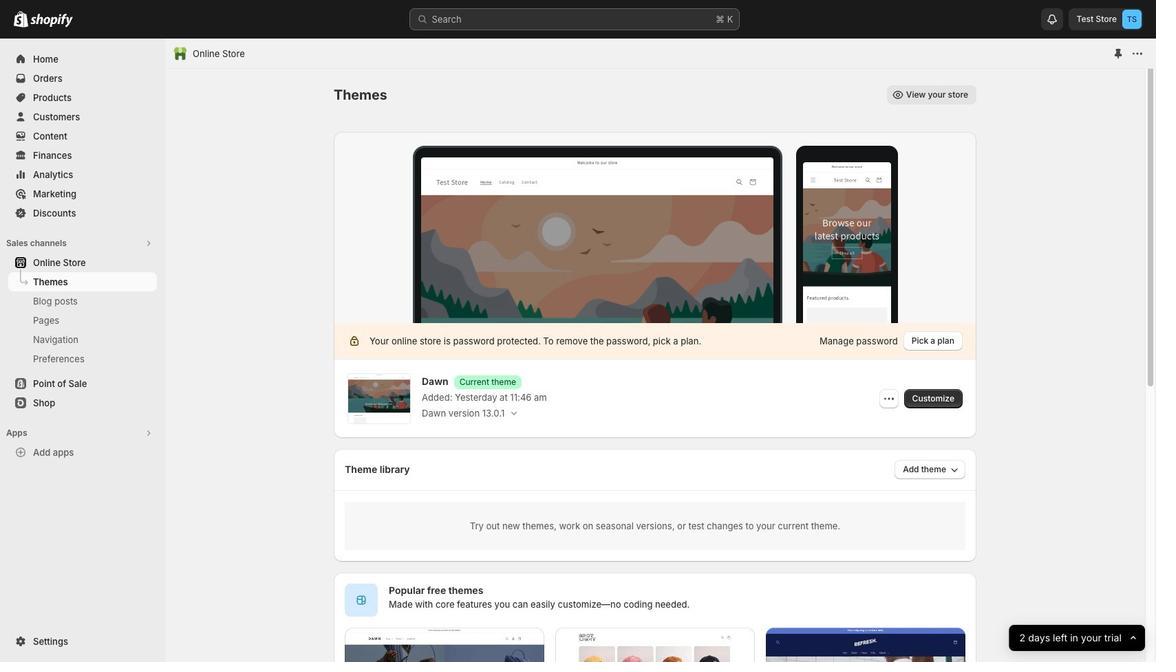 Task type: locate. For each thing, give the bounding box(es) containing it.
test store image
[[1122, 10, 1142, 29]]

shopify image
[[14, 11, 28, 28]]

shopify image
[[30, 14, 73, 28]]



Task type: describe. For each thing, give the bounding box(es) containing it.
online store image
[[173, 47, 187, 61]]



Task type: vqa. For each thing, say whether or not it's contained in the screenshot.
text box
no



